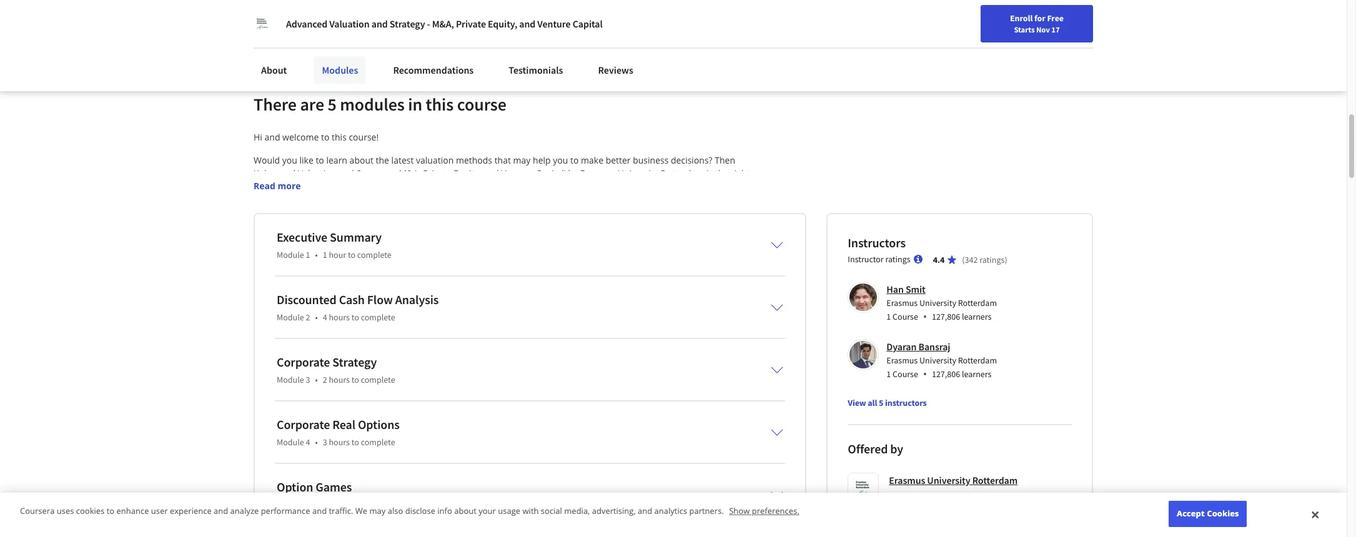 Task type: locate. For each thing, give the bounding box(es) containing it.
venture up affiliations.
[[576, 430, 607, 442]]

1 for dyaran
[[887, 369, 891, 380]]

1 horizontal spatial cash
[[344, 338, 363, 350]]

0 horizontal spatial ratings
[[886, 254, 911, 265]]

and down beyond
[[365, 312, 381, 324]]

offered by
[[848, 441, 904, 457]]

consider
[[560, 259, 595, 271]]

• down our
[[315, 437, 318, 448]]

1 horizontal spatial long-
[[622, 259, 643, 271]]

1 horizontal spatial business,
[[708, 233, 746, 245]]

1 horizontal spatial we
[[469, 233, 480, 245]]

and up alone,
[[370, 259, 386, 271]]

technical
[[430, 535, 466, 538]]

0 horizontal spatial valuation
[[416, 154, 454, 166]]

university down smit
[[920, 297, 957, 309]]

2 hours from the top
[[329, 374, 350, 385]]

cash
[[339, 292, 365, 307]]

right
[[731, 167, 750, 179]]

0 vertical spatial by
[[568, 167, 578, 179]]

should
[[419, 338, 446, 350]]

hi
[[254, 131, 262, 143]]

of up any
[[513, 482, 521, 494]]

course for dyaran
[[893, 369, 919, 380]]

2 vertical spatial strategic
[[331, 325, 366, 337]]

3
[[306, 374, 310, 385], [323, 437, 327, 448], [688, 443, 693, 455]]

apply
[[595, 194, 617, 205]]

equity
[[685, 430, 711, 442]]

with down address
[[288, 338, 305, 350]]

these down interesting
[[522, 443, 544, 455]]

module
[[304, 482, 335, 494]]

(
[[963, 254, 965, 265]]

ever-
[[534, 246, 555, 258]]

module inside the corporate real options module 4 • 3 hours to complete
[[277, 437, 304, 448]]

1 horizontal spatial may
[[513, 154, 531, 166]]

corporate
[[264, 194, 304, 205], [608, 220, 648, 232], [524, 482, 564, 494]]

1 horizontal spatial 2
[[323, 374, 327, 385]]

erasmus university rotterdam link
[[890, 473, 1018, 488]]

2 horizontal spatial corporate
[[608, 220, 648, 232]]

starts
[[1015, 24, 1035, 34]]

0 vertical spatial general
[[336, 430, 366, 442]]

do
[[467, 325, 477, 337]]

0 horizontal spatial that
[[292, 417, 309, 429]]

with right usage
[[523, 506, 539, 517]]

1 vertical spatial all
[[868, 397, 878, 409]]

course inside dyaran bansraj erasmus university rotterdam 1 course • 127,806 learners
[[893, 369, 919, 380]]

student
[[263, 522, 295, 534]]

investment
[[609, 233, 655, 245], [295, 443, 341, 455]]

m&a, right the –
[[399, 167, 421, 179]]

127,806 inside dyaran bansraj erasmus university rotterdam 1 course • 127,806 learners
[[932, 369, 961, 380]]

0 horizontal spatial venture
[[254, 338, 285, 350]]

2.
[[254, 522, 261, 534]]

our
[[254, 299, 270, 310]]

5 for all
[[879, 397, 884, 409]]

0 vertical spatial latest
[[392, 154, 414, 166]]

• inside discounted cash flow analysis module 2 • 4 hours to complete
[[315, 312, 318, 323]]

1 module from the top
[[277, 249, 304, 260]]

options, up leveraged
[[523, 312, 556, 324]]

1 inside dyaran bansraj erasmus university rotterdam 1 course • 127,806 learners
[[887, 369, 891, 380]]

2 down analysis? on the bottom left of page
[[323, 374, 327, 385]]

1 for executive
[[323, 249, 327, 260]]

from
[[586, 220, 606, 232], [409, 246, 429, 258], [461, 272, 481, 284]]

0 vertical spatial 127,806
[[932, 311, 961, 322]]

modules
[[322, 64, 358, 76]]

1 course from the top
[[893, 311, 919, 322]]

0 horizontal spatial corporate
[[264, 194, 304, 205]]

• inside han smit erasmus university rotterdam 1 course • 127,806 learners
[[924, 310, 927, 324]]

2
[[306, 312, 310, 323], [323, 374, 327, 385]]

help
[[533, 154, 551, 166], [706, 312, 724, 324]]

1 horizontal spatial help
[[706, 312, 724, 324]]

0 vertical spatial these
[[598, 259, 620, 271]]

to inside corporate strategy module 3 • 2 hours to complete
[[352, 374, 359, 385]]

1 vertical spatial managers
[[254, 325, 294, 337]]

flows?
[[365, 338, 390, 350]]

hours inside corporate strategy module 3 • 2 hours to complete
[[329, 374, 350, 385]]

course inside han smit erasmus university rotterdam 1 course • 127,806 learners
[[893, 311, 919, 322]]

4.4
[[934, 254, 945, 265]]

1 vertical spatial general
[[404, 495, 435, 507]]

0 vertical spatial help
[[533, 154, 551, 166]]

with down market
[[382, 272, 400, 284]]

0 vertical spatial venture
[[254, 338, 285, 350]]

analysis. up terms
[[505, 299, 540, 310]]

0 horizontal spatial strategy.
[[356, 194, 391, 205]]

of up theory.
[[416, 299, 424, 310]]

2 left real
[[306, 312, 310, 323]]

1 vertical spatial high-
[[686, 417, 707, 429]]

1 vertical spatial venture
[[501, 167, 534, 179]]

enhance
[[117, 506, 149, 517]]

0 horizontal spatial finance
[[306, 194, 336, 205]]

1 level from the left
[[273, 535, 291, 538]]

result
[[383, 246, 407, 258]]

advanced valuation and strategy - m&a, private equity, and venture capital
[[286, 18, 603, 30]]

1 horizontal spatial methods
[[456, 154, 493, 166]]

to down real
[[352, 437, 359, 448]]

to up "future"
[[292, 233, 301, 245]]

strategies
[[581, 180, 621, 192], [644, 312, 684, 324]]

0 horizontal spatial m&a,
[[399, 167, 421, 179]]

and left daily
[[503, 377, 518, 389]]

and up need
[[484, 167, 499, 179]]

general down 'insights'
[[404, 495, 435, 507]]

valuation up knowledge.
[[566, 482, 604, 494]]

details.
[[468, 535, 497, 538]]

valuation inside would you like to learn about the latest valuation methods that may help you to make better business decisions? then 'advanced valuation and strategy – m&a, private equity, and venture capital' by erasmus university rotterdam is the right course for you! this course is helpful for executives that need to value complete strategies and for all students interested in corporate finance and strategy. we present the latest tools and show you how to apply them! we will revolutionize your way of decision making, by extending static techniques from corporate finance with dynamic methods to quantify strategic thinking. traditionally, we assess the attractiveness of an investment as a mature business, where future cash flows mainly result from past decisions. but, in an ever-changing world, strategic decisions determine the firm's long-term success and market value. yet managers often have to consider these long-term implications using intuition and experience alone, with little guidance from structured, quantitative analysis. our treatment goes far beyond the use of standard valuation analysis. we introduce the expanded npv, which brings together dcf, real options, and game theory. thinking in terms of options, games, and adaptive strategies may help managers address strategic questions such as: how do you value a leveraged buyout? how can you value a high-tech venture with negative cash flows? when should you invest in new ventures in stages? how can you incorporate rival bidders in the analysis? the tools we provide can improve your decisions in business and in daily life. * who is this class for? we hope that our course appeals to (graduate) students in finance, economics, and business, as well as to high-ranking professionals and a general audience. this course is particularly interesting for venture capitalists, private equity investors, investment bankers, ceos, cfos, and those who aspire these affiliations. we offer this mooc at 3 levels: 1.executive summary: this 1-week module provides critical insights into the principles of corporate valuation and strategy. this is accessible for time-constrained executives and the general audience without any prior knowledge. 2. student level: this level involves an understanding of the technical details.  this level requires basic knowledge o
[[298, 167, 336, 179]]

and up buyout?
[[589, 312, 605, 324]]

ceos,
[[381, 443, 404, 455]]

learners inside dyaran bansraj erasmus university rotterdam 1 course • 127,806 learners
[[963, 369, 992, 380]]

None search field
[[178, 8, 478, 33]]

all inside button
[[868, 397, 878, 409]]

and left analyze
[[214, 506, 228, 517]]

and up advertising, at left bottom
[[606, 482, 622, 494]]

way
[[361, 220, 377, 232]]

0 vertical spatial 5
[[328, 93, 337, 115]]

0 horizontal spatial methods
[[254, 233, 290, 245]]

is up "interested"
[[707, 167, 713, 179]]

2 inside corporate strategy module 3 • 2 hours to complete
[[323, 374, 327, 385]]

may up show
[[513, 154, 531, 166]]

to right like on the left of the page
[[316, 154, 324, 166]]

and down firm's
[[290, 272, 306, 284]]

0 vertical spatial performance
[[425, 15, 479, 28]]

market
[[388, 259, 417, 271]]

1 hours from the top
[[329, 312, 350, 323]]

advertising,
[[592, 506, 636, 517]]

address
[[297, 325, 329, 337]]

private
[[456, 18, 486, 30], [423, 167, 452, 179]]

17
[[1052, 24, 1060, 34]]

1 vertical spatial business,
[[594, 417, 632, 429]]

decisions up implications
[[659, 246, 697, 258]]

class
[[308, 404, 327, 415]]

firm's
[[269, 259, 292, 271]]

–
[[392, 167, 397, 179]]

1 term from the left
[[315, 259, 334, 271]]

learn more
[[890, 494, 933, 505]]

2 vertical spatial from
[[461, 272, 481, 284]]

life.
[[552, 377, 566, 389]]

2 127,806 from the top
[[932, 369, 961, 380]]

1 horizontal spatial all
[[868, 397, 878, 409]]

guidance
[[422, 272, 459, 284]]

5 inside view all 5 instructors button
[[879, 397, 884, 409]]

2 learners from the top
[[963, 369, 992, 380]]

3 down our
[[323, 437, 327, 448]]

real
[[312, 312, 327, 324]]

0 horizontal spatial cash
[[309, 246, 328, 258]]

hi and welcome to this course!
[[254, 131, 381, 143]]

0 horizontal spatial business,
[[594, 417, 632, 429]]

learners for dyaran bansraj
[[963, 369, 992, 380]]

to up audience.
[[391, 417, 400, 429]]

1 vertical spatial more
[[913, 494, 933, 505]]

2 horizontal spatial 3
[[688, 443, 693, 455]]

rotterdam inside han smit erasmus university rotterdam 1 course • 127,806 learners
[[959, 297, 998, 309]]

long- up "expanded"
[[622, 259, 643, 271]]

3 hours from the top
[[329, 437, 350, 448]]

recommendations
[[393, 64, 474, 76]]

1 corporate from the top
[[277, 354, 330, 370]]

help up the capital'
[[533, 154, 551, 166]]

1 horizontal spatial equity,
[[488, 18, 518, 30]]

learners inside han smit erasmus university rotterdam 1 course • 127,806 learners
[[963, 311, 992, 322]]

2 module from the top
[[277, 312, 304, 323]]

a down for?
[[328, 430, 333, 442]]

1 vertical spatial about
[[455, 506, 477, 517]]

0 horizontal spatial general
[[336, 430, 366, 442]]

1 vertical spatial 5
[[879, 397, 884, 409]]

strategic right world,
[[622, 246, 657, 258]]

you right do
[[480, 325, 495, 337]]

strategic down discounted cash flow analysis module 2 • 4 hours to complete
[[331, 325, 366, 337]]

students down "decisions?"
[[666, 180, 702, 192]]

0 horizontal spatial 4
[[306, 437, 310, 448]]

incorporate
[[656, 338, 704, 350]]

value up incorporate on the bottom
[[660, 325, 682, 337]]

help down brings
[[706, 312, 724, 324]]

3 inside would you like to learn about the latest valuation methods that may help you to make better business decisions? then 'advanced valuation and strategy – m&a, private equity, and venture capital' by erasmus university rotterdam is the right course for you! this course is helpful for executives that need to value complete strategies and for all students interested in corporate finance and strategy. we present the latest tools and show you how to apply them! we will revolutionize your way of decision making, by extending static techniques from corporate finance with dynamic methods to quantify strategic thinking. traditionally, we assess the attractiveness of an investment as a mature business, where future cash flows mainly result from past decisions. but, in an ever-changing world, strategic decisions determine the firm's long-term success and market value. yet managers often have to consider these long-term implications using intuition and experience alone, with little guidance from structured, quantitative analysis. our treatment goes far beyond the use of standard valuation analysis. we introduce the expanded npv, which brings together dcf, real options, and game theory. thinking in terms of options, games, and adaptive strategies may help managers address strategic questions such as: how do you value a leveraged buyout? how can you value a high-tech venture with negative cash flows? when should you invest in new ventures in stages? how can you incorporate rival bidders in the analysis? the tools we provide can improve your decisions in business and in daily life. * who is this class for? we hope that our course appeals to (graduate) students in finance, economics, and business, as well as to high-ranking professionals and a general audience. this course is particularly interesting for venture capitalists, private equity investors, investment bankers, ceos, cfos, and those who aspire these affiliations. we offer this mooc at 3 levels: 1.executive summary: this 1-week module provides critical insights into the principles of corporate valuation and strategy. this is accessible for time-constrained executives and the general audience without any prior knowledge. 2. student level: this level involves an understanding of the technical details.  this level requires basic knowledge o
[[688, 443, 693, 455]]

0 horizontal spatial 5
[[328, 93, 337, 115]]

view all 5 instructors
[[848, 397, 927, 409]]

• down smit
[[924, 310, 927, 324]]

more down 'advanced
[[278, 180, 301, 192]]

by right offered
[[891, 441, 904, 457]]

corporate down read more
[[264, 194, 304, 205]]

127,806 inside han smit erasmus university rotterdam 1 course • 127,806 learners
[[932, 311, 961, 322]]

2 vertical spatial hours
[[329, 437, 350, 448]]

term left implications
[[643, 259, 662, 271]]

university inside han smit erasmus university rotterdam 1 course • 127,806 learners
[[920, 297, 957, 309]]

1 horizontal spatial 5
[[879, 397, 884, 409]]

0 vertical spatial strategy.
[[356, 194, 391, 205]]

• inside executive summary module 1 • 1 hour to complete
[[315, 249, 318, 260]]

0 vertical spatial strategic
[[339, 233, 374, 245]]

1 vertical spatial decisions
[[415, 377, 452, 389]]

4 down goes
[[323, 312, 327, 323]]

4 module from the top
[[277, 437, 304, 448]]

1 inside han smit erasmus university rotterdam 1 course • 127,806 learners
[[887, 311, 891, 322]]

2 level from the left
[[521, 535, 539, 538]]

3 inside the corporate real options module 4 • 3 hours to complete
[[323, 437, 327, 448]]

bansraj
[[919, 340, 951, 353]]

and left those
[[432, 443, 447, 455]]

private up present
[[423, 167, 452, 179]]

capital
[[573, 18, 603, 30]]

prior
[[527, 495, 547, 507]]

performance left review
[[425, 15, 479, 28]]

1 horizontal spatial these
[[598, 259, 620, 271]]

attractiveness
[[527, 233, 584, 245]]

all
[[655, 180, 664, 192], [868, 397, 878, 409]]

1 horizontal spatial about
[[455, 506, 477, 517]]

read more
[[254, 180, 301, 192]]

1 vertical spatial that
[[464, 180, 481, 192]]

this
[[426, 93, 454, 115], [332, 131, 347, 143], [291, 404, 305, 415], [631, 443, 646, 455]]

0 vertical spatial cash
[[309, 246, 328, 258]]

strategy
[[390, 18, 425, 30], [357, 167, 390, 179], [333, 354, 377, 370]]

1 127,806 from the top
[[932, 311, 961, 322]]

you up the capital'
[[553, 154, 568, 166]]

1 horizontal spatial business
[[633, 154, 669, 166]]

2 course from the top
[[893, 369, 919, 380]]

1 horizontal spatial more
[[913, 494, 933, 505]]

erasmus inside would you like to learn about the latest valuation methods that may help you to make better business decisions? then 'advanced valuation and strategy – m&a, private equity, and venture capital' by erasmus university rotterdam is the right course for you! this course is helpful for executives that need to value complete strategies and for all students interested in corporate finance and strategy. we present the latest tools and show you how to apply them! we will revolutionize your way of decision making, by extending static techniques from corporate finance with dynamic methods to quantify strategic thinking. traditionally, we assess the attractiveness of an investment as a mature business, where future cash flows mainly result from past decisions. but, in an ever-changing world, strategic decisions determine the firm's long-term success and market value. yet managers often have to consider these long-term implications using intuition and experience alone, with little guidance from structured, quantitative analysis. our treatment goes far beyond the use of standard valuation analysis. we introduce the expanded npv, which brings together dcf, real options, and game theory. thinking in terms of options, games, and adaptive strategies may help managers address strategic questions such as: how do you value a leveraged buyout? how can you value a high-tech venture with negative cash flows? when should you invest in new ventures in stages? how can you incorporate rival bidders in the analysis? the tools we provide can improve your decisions in business and in daily life. * who is this class for? we hope that our course appeals to (graduate) students in finance, economics, and business, as well as to high-ranking professionals and a general audience. this course is particularly interesting for venture capitalists, private equity investors, investment bankers, ceos, cfos, and those who aspire these affiliations. we offer this mooc at 3 levels: 1.executive summary: this 1-week module provides critical insights into the principles of corporate valuation and strategy. this is accessible for time-constrained executives and the general audience without any prior knowledge. 2. student level: this level involves an understanding of the technical details.  this level requires basic knowledge o
[[581, 167, 616, 179]]

1 vertical spatial tools
[[271, 377, 291, 389]]

1 vertical spatial m&a,
[[399, 167, 421, 179]]

the up helpful
[[376, 154, 389, 166]]

for up nov in the right top of the page
[[1035, 13, 1046, 24]]

general
[[336, 430, 366, 442], [404, 495, 435, 507]]

1 vertical spatial executives
[[326, 495, 368, 507]]

a up ventures
[[521, 325, 526, 337]]

investment up world,
[[609, 233, 655, 245]]

share it on social media and in your performance review
[[275, 15, 509, 28]]

from down apply
[[586, 220, 606, 232]]

0 vertical spatial tools
[[483, 194, 503, 205]]

goes
[[315, 299, 334, 310]]

about down course! on the left top of the page
[[350, 154, 374, 166]]

0 vertical spatial business
[[633, 154, 669, 166]]

equity,
[[488, 18, 518, 30], [454, 167, 481, 179]]

0 horizontal spatial private
[[423, 167, 452, 179]]

dyaran bansraj image
[[850, 341, 878, 369]]

finance down you!
[[306, 194, 336, 205]]

cash left the flows?
[[344, 338, 363, 350]]

0 vertical spatial finance
[[306, 194, 336, 205]]

the up the audience
[[456, 482, 469, 494]]

1 horizontal spatial strategies
[[644, 312, 684, 324]]

4 inside discounted cash flow analysis module 2 • 4 hours to complete
[[323, 312, 327, 323]]

0 vertical spatial learners
[[963, 311, 992, 322]]

2 inside discounted cash flow analysis module 2 • 4 hours to complete
[[306, 312, 310, 323]]

equity, up the testimonials link
[[488, 18, 518, 30]]

5 right view
[[879, 397, 884, 409]]

hours inside discounted cash flow analysis module 2 • 4 hours to complete
[[329, 312, 350, 323]]

strategy left -
[[390, 18, 425, 30]]

term down the flows
[[315, 259, 334, 271]]

we down helpful
[[393, 194, 407, 205]]

corporate for corporate strategy
[[277, 354, 330, 370]]

rotterdam inside dyaran bansraj erasmus university rotterdam 1 course • 127,806 learners
[[959, 355, 998, 366]]

new
[[502, 338, 519, 350]]

hours
[[329, 312, 350, 323], [329, 374, 350, 385], [329, 437, 350, 448]]

with up mature
[[683, 220, 700, 232]]

reviews
[[598, 64, 634, 76]]

0 horizontal spatial 3
[[306, 374, 310, 385]]

appeals
[[357, 417, 389, 429]]

module inside executive summary module 1 • 1 hour to complete
[[277, 249, 304, 260]]

with
[[683, 220, 700, 232], [382, 272, 400, 284], [288, 338, 305, 350], [523, 506, 539, 517]]

view all 5 instructors button
[[848, 397, 927, 409]]

1 vertical spatial from
[[409, 246, 429, 258]]

• inside dyaran bansraj erasmus university rotterdam 1 course • 127,806 learners
[[924, 367, 927, 381]]

to right hour
[[348, 249, 356, 260]]

1 learners from the top
[[963, 311, 992, 322]]

1 horizontal spatial investment
[[609, 233, 655, 245]]

course down han smit link
[[893, 311, 919, 322]]

1 vertical spatial strategy
[[357, 167, 390, 179]]

this left class
[[291, 404, 305, 415]]

1 horizontal spatial corporate
[[524, 482, 564, 494]]

1 vertical spatial investment
[[295, 443, 341, 455]]

into
[[437, 482, 453, 494]]

hours inside the corporate real options module 4 • 3 hours to complete
[[329, 437, 350, 448]]

and left analytics
[[638, 506, 653, 517]]

corporate inside the corporate real options module 4 • 3 hours to complete
[[277, 417, 330, 432]]

1 vertical spatial experience
[[170, 506, 212, 517]]

0 vertical spatial executives
[[419, 180, 462, 192]]

1 vertical spatial equity,
[[454, 167, 481, 179]]

the up "interested"
[[716, 167, 729, 179]]

3 module from the top
[[277, 374, 304, 385]]

economics,
[[528, 417, 574, 429]]

options, down far
[[330, 312, 363, 324]]

smit
[[906, 283, 926, 295]]

methods up need
[[456, 154, 493, 166]]

1 horizontal spatial decisions
[[659, 246, 697, 258]]

daily
[[530, 377, 549, 389]]

to inside executive summary module 1 • 1 hour to complete
[[348, 249, 356, 260]]

tools down need
[[483, 194, 503, 205]]

1 horizontal spatial valuation
[[465, 299, 503, 310]]

hours down analysis? on the bottom left of page
[[329, 374, 350, 385]]

valuation down like on the left of the page
[[298, 167, 336, 179]]

corporate inside corporate strategy module 3 • 2 hours to complete
[[277, 354, 330, 370]]

latest up extending
[[458, 194, 480, 205]]

2 corporate from the top
[[277, 417, 330, 432]]

0 horizontal spatial about
[[350, 154, 374, 166]]

1 vertical spatial corporate
[[277, 417, 330, 432]]

about inside would you like to learn about the latest valuation methods that may help you to make better business decisions? then 'advanced valuation and strategy – m&a, private equity, and venture capital' by erasmus university rotterdam is the right course for you! this course is helpful for executives that need to value complete strategies and for all students interested in corporate finance and strategy. we present the latest tools and show you how to apply them! we will revolutionize your way of decision making, by extending static techniques from corporate finance with dynamic methods to quantify strategic thinking. traditionally, we assess the attractiveness of an investment as a mature business, where future cash flows mainly result from past decisions. but, in an ever-changing world, strategic decisions determine the firm's long-term success and market value. yet managers often have to consider these long-term implications using intuition and experience alone, with little guidance from structured, quantitative analysis. our treatment goes far beyond the use of standard valuation analysis. we introduce the expanded npv, which brings together dcf, real options, and game theory. thinking in terms of options, games, and adaptive strategies may help managers address strategic questions such as: how do you value a leveraged buyout? how can you value a high-tech venture with negative cash flows? when should you invest in new ventures in stages? how can you incorporate rival bidders in the analysis? the tools we provide can improve your decisions in business and in daily life. * who is this class for? we hope that our course appeals to (graduate) students in finance, economics, and business, as well as to high-ranking professionals and a general audience. this course is particularly interesting for venture capitalists, private equity investors, investment bankers, ceos, cfos, and those who aspire these affiliations. we offer this mooc at 3 levels: 1.executive summary: this 1-week module provides critical insights into the principles of corporate valuation and strategy. this is accessible for time-constrained executives and the general audience without any prior knowledge. 2. student level: this level involves an understanding of the technical details.  this level requires basic knowledge o
[[350, 154, 374, 166]]

han smit image
[[850, 284, 878, 311]]

5 right are
[[328, 93, 337, 115]]

0 vertical spatial an
[[597, 233, 607, 245]]

like
[[300, 154, 314, 166]]

interesting
[[516, 430, 559, 442]]

0 horizontal spatial latest
[[392, 154, 414, 166]]

erasmus down han smit link
[[887, 297, 918, 309]]

usage
[[498, 506, 521, 517]]

( 342 ratings )
[[963, 254, 1008, 265]]

erasmus inside dyaran bansraj erasmus university rotterdam 1 course • 127,806 learners
[[887, 355, 918, 366]]

5
[[328, 93, 337, 115], [879, 397, 884, 409]]

dyaran bansraj link
[[887, 340, 951, 353]]

summary:
[[302, 469, 343, 481]]

university up 'learn more'
[[928, 474, 971, 487]]

hours down far
[[329, 312, 350, 323]]

preferences.
[[752, 506, 800, 517]]

performance up student
[[261, 506, 310, 517]]

2 vertical spatial that
[[292, 417, 309, 429]]

business right better at the top of the page
[[633, 154, 669, 166]]

3 right the at
[[688, 443, 693, 455]]

1 horizontal spatial analysis.
[[582, 272, 616, 284]]

1 horizontal spatial venture
[[576, 430, 607, 442]]

1 horizontal spatial students
[[666, 180, 702, 192]]

1 long- from the left
[[294, 259, 315, 271]]

for up the them!
[[641, 180, 653, 192]]

we down * on the bottom
[[254, 417, 267, 429]]

1 horizontal spatial social
[[541, 506, 562, 517]]

ventures
[[522, 338, 557, 350]]

complete inside would you like to learn about the latest valuation methods that may help you to make better business decisions? then 'advanced valuation and strategy – m&a, private equity, and venture capital' by erasmus university rotterdam is the right course for you! this course is helpful for executives that need to value complete strategies and for all students interested in corporate finance and strategy. we present the latest tools and show you how to apply them! we will revolutionize your way of decision making, by extending static techniques from corporate finance with dynamic methods to quantify strategic thinking. traditionally, we assess the attractiveness of an investment as a mature business, where future cash flows mainly result from past decisions. but, in an ever-changing world, strategic decisions determine the firm's long-term success and market value. yet managers often have to consider these long-term implications using intuition and experience alone, with little guidance from structured, quantitative analysis. our treatment goes far beyond the use of standard valuation analysis. we introduce the expanded npv, which brings together dcf, real options, and game theory. thinking in terms of options, games, and adaptive strategies may help managers address strategic questions such as: how do you value a leveraged buyout? how can you value a high-tech venture with negative cash flows? when should you invest in new ventures in stages? how can you incorporate rival bidders in the analysis? the tools we provide can improve your decisions in business and in daily life. * who is this class for? we hope that our course appeals to (graduate) students in finance, economics, and business, as well as to high-ranking professionals and a general audience. this course is particularly interesting for venture capitalists, private equity investors, investment bankers, ceos, cfos, and those who aspire these affiliations. we offer this mooc at 3 levels: 1.executive summary: this 1-week module provides critical insights into the principles of corporate valuation and strategy. this is accessible for time-constrained executives and the general audience without any prior knowledge. 2. student level: this level involves an understanding of the technical details.  this level requires basic knowledge o
[[540, 180, 579, 192]]



Task type: vqa. For each thing, say whether or not it's contained in the screenshot.


Task type: describe. For each thing, give the bounding box(es) containing it.
who
[[475, 443, 492, 455]]

you left like on the left of the page
[[282, 154, 297, 166]]

how down the adaptive
[[605, 325, 624, 337]]

0 vertical spatial investment
[[609, 233, 655, 245]]

m&a, inside would you like to learn about the latest valuation methods that may help you to make better business decisions? then 'advanced valuation and strategy – m&a, private equity, and venture capital' by erasmus university rotterdam is the right course for you! this course is helpful for executives that need to value complete strategies and for all students interested in corporate finance and strategy. we present the latest tools and show you how to apply them! we will revolutionize your way of decision making, by extending static techniques from corporate finance with dynamic methods to quantify strategic thinking. traditionally, we assess the attractiveness of an investment as a mature business, where future cash flows mainly result from past decisions. but, in an ever-changing world, strategic decisions determine the firm's long-term success and market value. yet managers often have to consider these long-term implications using intuition and experience alone, with little guidance from structured, quantitative analysis. our treatment goes far beyond the use of standard valuation analysis. we introduce the expanded npv, which brings together dcf, real options, and game theory. thinking in terms of options, games, and adaptive strategies may help managers address strategic questions such as: how do you value a leveraged buyout? how can you value a high-tech venture with negative cash flows? when should you invest in new ventures in stages? how can you incorporate rival bidders in the analysis? the tools we provide can improve your decisions in business and in daily life. * who is this class for? we hope that our course appeals to (graduate) students in finance, economics, and business, as well as to high-ranking professionals and a general audience. this course is particularly interesting for venture capitalists, private equity investors, investment bankers, ceos, cfos, and those who aspire these affiliations. we offer this mooc at 3 levels: 1.executive summary: this 1-week module provides critical insights into the principles of corporate valuation and strategy. this is accessible for time-constrained executives and the general audience without any prior knowledge. 2. student level: this level involves an understanding of the technical details.  this level requires basic knowledge o
[[399, 167, 421, 179]]

this down 2.
[[254, 535, 270, 538]]

enroll for free starts nov 17
[[1011, 13, 1064, 34]]

private inside would you like to learn about the latest valuation methods that may help you to make better business decisions? then 'advanced valuation and strategy – m&a, private equity, and venture capital' by erasmus university rotterdam is the right course for you! this course is helpful for executives that need to value complete strategies and for all students interested in corporate finance and strategy. we present the latest tools and show you how to apply them! we will revolutionize your way of decision making, by extending static techniques from corporate finance with dynamic methods to quantify strategic thinking. traditionally, we assess the attractiveness of an investment as a mature business, where future cash flows mainly result from past decisions. but, in an ever-changing world, strategic decisions determine the firm's long-term success and market value. yet managers often have to consider these long-term implications using intuition and experience alone, with little guidance from structured, quantitative analysis. our treatment goes far beyond the use of standard valuation analysis. we introduce the expanded npv, which brings together dcf, real options, and game theory. thinking in terms of options, games, and adaptive strategies may help managers address strategic questions such as: how do you value a leveraged buyout? how can you value a high-tech venture with negative cash flows? when should you invest in new ventures in stages? how can you incorporate rival bidders in the analysis? the tools we provide can improve your decisions in business and in daily life. * who is this class for? we hope that our course appeals to (graduate) students in finance, economics, and business, as well as to high-ranking professionals and a general audience. this course is particularly interesting for venture capitalists, private equity investors, investment bankers, ceos, cfos, and those who aspire these affiliations. we offer this mooc at 3 levels: 1.executive summary: this 1-week module provides critical insights into the principles of corporate valuation and strategy. this is accessible for time-constrained executives and the general audience without any prior knowledge. 2. student level: this level involves an understanding of the technical details.  this level requires basic knowledge o
[[423, 167, 452, 179]]

university inside would you like to learn about the latest valuation methods that may help you to make better business decisions? then 'advanced valuation and strategy – m&a, private equity, and venture capital' by erasmus university rotterdam is the right course for you! this course is helpful for executives that need to value complete strategies and for all students interested in corporate finance and strategy. we present the latest tools and show you how to apply them! we will revolutionize your way of decision making, by extending static techniques from corporate finance with dynamic methods to quantify strategic thinking. traditionally, we assess the attractiveness of an investment as a mature business, where future cash flows mainly result from past decisions. but, in an ever-changing world, strategic decisions determine the firm's long-term success and market value. yet managers often have to consider these long-term implications using intuition and experience alone, with little guidance from structured, quantitative analysis. our treatment goes far beyond the use of standard valuation analysis. we introduce the expanded npv, which brings together dcf, real options, and game theory. thinking in terms of options, games, and adaptive strategies may help managers address strategic questions such as: how do you value a leveraged buyout? how can you value a high-tech venture with negative cash flows? when should you invest in new ventures in stages? how can you incorporate rival bidders in the analysis? the tools we provide can improve your decisions in business and in daily life. * who is this class for? we hope that our course appeals to (graduate) students in finance, economics, and business, as well as to high-ranking professionals and a general audience. this course is particularly interesting for venture capitalists, private equity investors, investment bankers, ceos, cfos, and those who aspire these affiliations. we offer this mooc at 3 levels: 1.executive summary: this 1-week module provides critical insights into the principles of corporate valuation and strategy. this is accessible for time-constrained executives and the general audience without any prior knowledge. 2. student level: this level involves an understanding of the technical details.  this level requires basic knowledge o
[[618, 167, 659, 179]]

0 vertical spatial strategies
[[581, 180, 621, 192]]

games,
[[558, 312, 587, 324]]

we left 'will'
[[254, 220, 267, 232]]

for up show
[[732, 482, 744, 494]]

1 vertical spatial strategic
[[622, 246, 657, 258]]

bankers,
[[343, 443, 378, 455]]

helpful
[[375, 180, 403, 192]]

to left make at the left of the page
[[571, 154, 579, 166]]

level:
[[298, 522, 321, 534]]

interested
[[704, 180, 746, 192]]

1 vertical spatial valuation
[[465, 299, 503, 310]]

1 horizontal spatial finance
[[651, 220, 681, 232]]

better
[[606, 154, 631, 166]]

options
[[358, 417, 400, 432]]

0 horizontal spatial investment
[[295, 443, 341, 455]]

127,806 for han smit
[[932, 311, 961, 322]]

together
[[254, 312, 289, 324]]

and down critical
[[371, 495, 386, 507]]

and up affiliations.
[[576, 417, 592, 429]]

0 vertical spatial methods
[[456, 154, 493, 166]]

this right you!
[[317, 180, 334, 192]]

1 horizontal spatial managers
[[461, 259, 502, 271]]

the up the adaptive
[[599, 299, 612, 310]]

0 horizontal spatial tools
[[271, 377, 291, 389]]

university inside dyaran bansraj erasmus university rotterdam 1 course • 127,806 learners
[[920, 355, 957, 366]]

0 horizontal spatial by
[[460, 220, 470, 232]]

2 vertical spatial can
[[341, 377, 355, 389]]

make
[[581, 154, 604, 166]]

we left offer on the bottom of page
[[594, 443, 607, 455]]

for left you!
[[284, 180, 295, 192]]

0 horizontal spatial help
[[533, 154, 551, 166]]

course for han
[[893, 311, 919, 322]]

0 vertical spatial m&a,
[[432, 18, 454, 30]]

games
[[316, 479, 352, 495]]

complete inside executive summary module 1 • 1 hour to complete
[[357, 249, 392, 260]]

this down recommendations link
[[426, 93, 454, 115]]

0 vertical spatial can
[[626, 325, 640, 337]]

and right media
[[376, 15, 392, 28]]

discounted cash flow analysis module 2 • 4 hours to complete
[[277, 292, 439, 323]]

decision
[[390, 220, 423, 232]]

the down critical
[[388, 495, 402, 507]]

0 vertical spatial decisions
[[659, 246, 697, 258]]

complete inside the corporate real options module 4 • 3 hours to complete
[[361, 437, 395, 448]]

value up show
[[516, 180, 538, 192]]

2 vertical spatial by
[[891, 441, 904, 457]]

1 vertical spatial business
[[465, 377, 500, 389]]

1 horizontal spatial from
[[461, 272, 481, 284]]

to right the how
[[584, 194, 592, 205]]

your right improve
[[394, 377, 412, 389]]

of right way
[[379, 220, 387, 232]]

coursera
[[20, 506, 55, 517]]

how right stages?
[[602, 338, 620, 350]]

instructor ratings
[[848, 254, 911, 265]]

1 vertical spatial we
[[293, 377, 305, 389]]

discounted
[[277, 292, 337, 307]]

more for learn more
[[913, 494, 933, 505]]

particularly
[[468, 430, 513, 442]]

han smit link
[[887, 283, 926, 295]]

module inside corporate strategy module 3 • 2 hours to complete
[[277, 374, 304, 385]]

yet
[[446, 259, 459, 271]]

and right review
[[520, 18, 536, 30]]

and right hi
[[265, 131, 280, 143]]

you down "expanded"
[[643, 325, 658, 337]]

2 options, from the left
[[523, 312, 556, 324]]

is left accessible
[[680, 482, 687, 494]]

recommendations link
[[386, 56, 481, 84]]

dyaran bansraj erasmus university rotterdam 1 course • 127,806 learners
[[887, 340, 998, 381]]

learners for han smit
[[963, 311, 992, 322]]

and left show
[[505, 194, 521, 205]]

this up analytics
[[661, 482, 678, 494]]

1 vertical spatial these
[[522, 443, 544, 455]]

1 vertical spatial analysis.
[[505, 299, 540, 310]]

you!
[[298, 180, 315, 192]]

on
[[309, 15, 320, 28]]

have
[[528, 259, 547, 271]]

1 horizontal spatial executives
[[419, 180, 462, 192]]

1 horizontal spatial performance
[[425, 15, 479, 28]]

0 vertical spatial analysis.
[[582, 272, 616, 284]]

2 horizontal spatial may
[[686, 312, 704, 324]]

and up the them!
[[623, 180, 639, 192]]

negative
[[307, 338, 342, 350]]

instructors
[[848, 235, 906, 250]]

experience inside would you like to learn about the latest valuation methods that may help you to make better business decisions? then 'advanced valuation and strategy – m&a, private equity, and venture capital' by erasmus university rotterdam is the right course for you! this course is helpful for executives that need to value complete strategies and for all students interested in corporate finance and strategy. we present the latest tools and show you how to apply them! we will revolutionize your way of decision making, by extending static techniques from corporate finance with dynamic methods to quantify strategic thinking. traditionally, we assess the attractiveness of an investment as a mature business, where future cash flows mainly result from past decisions. but, in an ever-changing world, strategic decisions determine the firm's long-term success and market value. yet managers often have to consider these long-term implications using intuition and experience alone, with little guidance from structured, quantitative analysis. our treatment goes far beyond the use of standard valuation analysis. we introduce the expanded npv, which brings together dcf, real options, and game theory. thinking in terms of options, games, and adaptive strategies may help managers address strategic questions such as: how do you value a leveraged buyout? how can you value a high-tech venture with negative cash flows? when should you invest in new ventures in stages? how can you incorporate rival bidders in the analysis? the tools we provide can improve your decisions in business and in daily life. * who is this class for? we hope that our course appeals to (graduate) students in finance, economics, and business, as well as to high-ranking professionals and a general audience. this course is particularly interesting for venture capitalists, private equity investors, investment bankers, ceos, cfos, and those who aspire these affiliations. we offer this mooc at 3 levels: 1.executive summary: this 1-week module provides critical insights into the principles of corporate valuation and strategy. this is accessible for time-constrained executives and the general audience without any prior knowledge. 2. student level: this level involves an understanding of the technical details.  this level requires basic knowledge o
[[308, 272, 353, 284]]

for up affiliations.
[[562, 430, 574, 442]]

summary
[[330, 229, 382, 245]]

the up game
[[383, 299, 397, 310]]

professionals
[[254, 430, 308, 442]]

0 vertical spatial corporate
[[264, 194, 304, 205]]

to inside the corporate real options module 4 • 3 hours to complete
[[352, 437, 359, 448]]

1 vertical spatial corporate
[[608, 220, 648, 232]]

static
[[515, 220, 537, 232]]

capital'
[[536, 167, 566, 179]]

for?
[[330, 404, 345, 415]]

2 for discounted
[[306, 312, 310, 323]]

0 vertical spatial venture
[[538, 18, 571, 30]]

rotterdam inside would you like to learn about the latest valuation methods that may help you to make better business decisions? then 'advanced valuation and strategy – m&a, private equity, and venture capital' by erasmus university rotterdam is the right course for you! this course is helpful for executives that need to value complete strategies and for all students interested in corporate finance and strategy. we present the latest tools and show you how to apply them! we will revolutionize your way of decision making, by extending static techniques from corporate finance with dynamic methods to quantify strategic thinking. traditionally, we assess the attractiveness of an investment as a mature business, where future cash flows mainly result from past decisions. but, in an ever-changing world, strategic decisions determine the firm's long-term success and market value. yet managers often have to consider these long-term implications using intuition and experience alone, with little guidance from structured, quantitative analysis. our treatment goes far beyond the use of standard valuation analysis. we introduce the expanded npv, which brings together dcf, real options, and game theory. thinking in terms of options, games, and adaptive strategies may help managers address strategic questions such as: how do you value a leveraged buyout? how can you value a high-tech venture with negative cash flows? when should you invest in new ventures in stages? how can you incorporate rival bidders in the analysis? the tools we provide can improve your decisions in business and in daily life. * who is this class for? we hope that our course appeals to (graduate) students in finance, economics, and business, as well as to high-ranking professionals and a general audience. this course is particularly interesting for venture capitalists, private equity investors, investment bankers, ceos, cfos, and those who aspire these affiliations. we offer this mooc at 3 levels: 1.executive summary: this 1-week module provides critical insights into the principles of corporate valuation and strategy. this is accessible for time-constrained executives and the general audience without any prior knowledge. 2. student level: this level involves an understanding of the technical details.  this level requires basic knowledge o
[[661, 167, 705, 179]]

2 horizontal spatial valuation
[[566, 482, 604, 494]]

0 horizontal spatial decisions
[[415, 377, 452, 389]]

1 horizontal spatial latest
[[458, 194, 480, 205]]

erasmus inside han smit erasmus university rotterdam 1 course • 127,806 learners
[[887, 297, 918, 309]]

constrained
[[275, 495, 323, 507]]

0 vertical spatial students
[[666, 180, 702, 192]]

this down capitalists,
[[631, 443, 646, 455]]

course up those
[[429, 430, 457, 442]]

a up incorporate on the bottom
[[684, 325, 689, 337]]

to up quantitative
[[550, 259, 558, 271]]

0 vertical spatial that
[[495, 154, 511, 166]]

who
[[261, 404, 280, 415]]

those
[[450, 443, 472, 455]]

the down where on the left of page
[[254, 259, 267, 271]]

read
[[254, 180, 276, 192]]

you left incorporate on the bottom
[[639, 338, 654, 350]]

1 down executive
[[306, 249, 310, 260]]

of down coursera uses cookies to enhance user experience and analyze performance and traffic. we may also disclose info about your usage with social media, advertising, and analytics partners. show preferences.
[[403, 535, 412, 538]]

for up present
[[405, 180, 417, 192]]

course down 'advanced
[[254, 180, 281, 192]]

a left mature
[[668, 233, 673, 245]]

this up learn
[[332, 131, 347, 143]]

1 vertical spatial can
[[622, 338, 637, 350]]

1 horizontal spatial an
[[522, 246, 532, 258]]

accept cookies button
[[1170, 502, 1248, 528]]

extending
[[472, 220, 513, 232]]

to right need
[[506, 180, 514, 192]]

as left mature
[[657, 233, 666, 245]]

0 vertical spatial high-
[[691, 325, 712, 337]]

capitalists,
[[610, 430, 652, 442]]

we up leveraged
[[542, 299, 555, 310]]

to right cookies
[[107, 506, 114, 517]]

advanced
[[286, 18, 328, 30]]

0 vertical spatial social
[[322, 15, 346, 28]]

determine
[[699, 246, 741, 258]]

venture inside would you like to learn about the latest valuation methods that may help you to make better business decisions? then 'advanced valuation and strategy – m&a, private equity, and venture capital' by erasmus university rotterdam is the right course for you! this course is helpful for executives that need to value complete strategies and for all students interested in corporate finance and strategy. we present the latest tools and show you how to apply them! we will revolutionize your way of decision making, by extending static techniques from corporate finance with dynamic methods to quantify strategic thinking. traditionally, we assess the attractiveness of an investment as a mature business, where future cash flows mainly result from past decisions. but, in an ever-changing world, strategic decisions determine the firm's long-term success and market value. yet managers often have to consider these long-term implications using intuition and experience alone, with little guidance from structured, quantitative analysis. our treatment goes far beyond the use of standard valuation analysis. we introduce the expanded npv, which brings together dcf, real options, and game theory. thinking in terms of options, games, and adaptive strategies may help managers address strategic questions such as: how do you value a leveraged buyout? how can you value a high-tech venture with negative cash flows? when should you invest in new ventures in stages? how can you incorporate rival bidders in the analysis? the tools we provide can improve your decisions in business and in daily life. * who is this class for? we hope that our course appeals to (graduate) students in finance, economics, and business, as well as to high-ranking professionals and a general audience. this course is particularly interesting for venture capitalists, private equity investors, investment bankers, ceos, cfos, and those who aspire these affiliations. we offer this mooc at 3 levels: 1.executive summary: this 1-week module provides critical insights into the principles of corporate valuation and strategy. this is accessible for time-constrained executives and the general audience without any prior knowledge. 2. student level: this level involves an understanding of the technical details.  this level requires basic knowledge o
[[501, 167, 534, 179]]

and up summary
[[338, 194, 354, 205]]

the right present
[[442, 194, 456, 205]]

2 long- from the left
[[622, 259, 643, 271]]

complete inside discounted cash flow analysis module 2 • 4 hours to complete
[[361, 312, 395, 323]]

option
[[277, 479, 313, 495]]

as up private
[[664, 417, 673, 429]]

reviews link
[[591, 56, 641, 84]]

we right the traffic.
[[355, 506, 368, 517]]

dyaran
[[887, 340, 917, 353]]

• inside the corporate real options module 4 • 3 hours to complete
[[315, 437, 318, 448]]

this down usage
[[502, 535, 518, 538]]

• inside corporate strategy module 3 • 2 hours to complete
[[315, 374, 318, 385]]

leveraged
[[528, 325, 568, 337]]

all inside would you like to learn about the latest valuation methods that may help you to make better business decisions? then 'advanced valuation and strategy – m&a, private equity, and venture capital' by erasmus university rotterdam is the right course for you! this course is helpful for executives that need to value complete strategies and for all students interested in corporate finance and strategy. we present the latest tools and show you how to apply them! we will revolutionize your way of decision making, by extending static techniques from corporate finance with dynamic methods to quantify strategic thinking. traditionally, we assess the attractiveness of an investment as a mature business, where future cash flows mainly result from past decisions. but, in an ever-changing world, strategic decisions determine the firm's long-term success and market value. yet managers often have to consider these long-term implications using intuition and experience alone, with little guidance from structured, quantitative analysis. our treatment goes far beyond the use of standard valuation analysis. we introduce the expanded npv, which brings together dcf, real options, and game theory. thinking in terms of options, games, and adaptive strategies may help managers address strategic questions such as: how do you value a leveraged buyout? how can you value a high-tech venture with negative cash flows? when should you invest in new ventures in stages? how can you incorporate rival bidders in the analysis? the tools we provide can improve your decisions in business and in daily life. * who is this class for? we hope that our course appeals to (graduate) students in finance, economics, and business, as well as to high-ranking professionals and a general audience. this course is particularly interesting for venture capitalists, private equity investors, investment bankers, ceos, cfos, and those who aspire these affiliations. we offer this mooc at 3 levels: 1.executive summary: this 1-week module provides critical insights into the principles of corporate valuation and strategy. this is accessible for time-constrained executives and the general audience without any prior knowledge. 2. student level: this level involves an understanding of the technical details.  this level requires basic knowledge o
[[655, 180, 664, 192]]

coursera uses cookies to enhance user experience and analyze performance and traffic. we may also disclose info about your usage with social media, advertising, and analytics partners. show preferences.
[[20, 506, 800, 517]]

learn
[[327, 154, 347, 166]]

free
[[1048, 13, 1064, 24]]

questions
[[369, 325, 409, 337]]

introduce
[[557, 299, 596, 310]]

4 inside the corporate real options module 4 • 3 hours to complete
[[306, 437, 310, 448]]

han smit erasmus university rotterdam 1 course • 127,806 learners
[[887, 283, 998, 324]]

is up those
[[459, 430, 465, 442]]

thinking
[[439, 312, 474, 324]]

strategy inside would you like to learn about the latest valuation methods that may help you to make better business decisions? then 'advanced valuation and strategy – m&a, private equity, and venture capital' by erasmus university rotterdam is the right course for you! this course is helpful for executives that need to value complete strategies and for all students interested in corporate finance and strategy. we present the latest tools and show you how to apply them! we will revolutionize your way of decision making, by extending static techniques from corporate finance with dynamic methods to quantify strategic thinking. traditionally, we assess the attractiveness of an investment as a mature business, where future cash flows mainly result from past decisions. but, in an ever-changing world, strategic decisions determine the firm's long-term success and market value. yet managers often have to consider these long-term implications using intuition and experience alone, with little guidance from structured, quantitative analysis. our treatment goes far beyond the use of standard valuation analysis. we introduce the expanded npv, which brings together dcf, real options, and game theory. thinking in terms of options, games, and adaptive strategies may help managers address strategic questions such as: how do you value a leveraged buyout? how can you value a high-tech venture with negative cash flows? when should you invest in new ventures in stages? how can you incorporate rival bidders in the analysis? the tools we provide can improve your decisions in business and in daily life. * who is this class for? we hope that our course appeals to (graduate) students in finance, economics, and business, as well as to high-ranking professionals and a general audience. this course is particularly interesting for venture capitalists, private equity investors, investment bankers, ceos, cfos, and those who aspire these affiliations. we offer this mooc at 3 levels: 1.executive summary: this 1-week module provides critical insights into the principles of corporate valuation and strategy. this is accessible for time-constrained executives and the general audience without any prior knowledge. 2. student level: this level involves an understanding of the technical details.  this level requires basic knowledge o
[[357, 167, 390, 179]]

0 vertical spatial strategy
[[390, 18, 425, 30]]

traffic.
[[329, 506, 353, 517]]

involves
[[294, 535, 326, 538]]

cfos,
[[406, 443, 430, 455]]

your left -
[[404, 15, 423, 28]]

course down learn
[[336, 180, 364, 192]]

the down static
[[511, 233, 525, 245]]

how down thinking
[[446, 325, 464, 337]]

complete inside corporate strategy module 3 • 2 hours to complete
[[361, 374, 395, 385]]

to up private
[[675, 417, 684, 429]]

this up time-
[[254, 482, 270, 494]]

ranking
[[706, 417, 737, 429]]

erasmus university rotterdam image
[[254, 15, 271, 33]]

private
[[655, 430, 683, 442]]

accessible
[[689, 482, 730, 494]]

to inside discounted cash flow analysis module 2 • 4 hours to complete
[[352, 312, 359, 323]]

127,806 for dyaran bansraj
[[932, 369, 961, 380]]

about link
[[254, 56, 295, 84]]

is up hope
[[282, 404, 288, 415]]

theory.
[[408, 312, 437, 324]]

5 for are
[[328, 93, 337, 115]]

time-
[[254, 495, 275, 507]]

and left -
[[372, 18, 388, 30]]

enroll
[[1011, 13, 1033, 24]]

requires
[[542, 535, 576, 538]]

0 vertical spatial from
[[586, 220, 606, 232]]

accept cookies
[[1178, 508, 1240, 520]]

coursera career certificate image
[[858, 0, 1066, 66]]

0 horizontal spatial an
[[329, 535, 339, 538]]

0 horizontal spatial may
[[370, 506, 386, 517]]

2 term from the left
[[643, 259, 662, 271]]

audience
[[437, 495, 474, 507]]

executive
[[277, 229, 328, 245]]

far
[[337, 299, 348, 310]]

3 inside corporate strategy module 3 • 2 hours to complete
[[306, 374, 310, 385]]

executive summary module 1 • 1 hour to complete
[[277, 229, 392, 260]]

media
[[348, 15, 374, 28]]

1 horizontal spatial ratings
[[980, 254, 1005, 265]]

corporate for corporate real options
[[277, 417, 330, 432]]

adaptive
[[607, 312, 642, 324]]

knowledge
[[601, 535, 645, 538]]

0 horizontal spatial executives
[[326, 495, 368, 507]]

understanding
[[341, 535, 401, 538]]

1 horizontal spatial private
[[456, 18, 486, 30]]

your left way
[[340, 220, 359, 232]]

1 vertical spatial students
[[446, 417, 482, 429]]

more for read more
[[278, 180, 301, 192]]

review
[[481, 15, 509, 28]]

offer
[[609, 443, 629, 455]]

using
[[716, 259, 738, 271]]

would you like to learn about the latest valuation methods that may help you to make better business decisions? then 'advanced valuation and strategy – m&a, private equity, and venture capital' by erasmus university rotterdam is the right course for you! this course is helpful for executives that need to value complete strategies and for all students interested in corporate finance and strategy. we present the latest tools and show you how to apply them! we will revolutionize your way of decision making, by extending static techniques from corporate finance with dynamic methods to quantify strategic thinking. traditionally, we assess the attractiveness of an investment as a mature business, where future cash flows mainly result from past decisions. but, in an ever-changing world, strategic decisions determine the firm's long-term success and market value. yet managers often have to consider these long-term implications using intuition and experience alone, with little guidance from structured, quantitative analysis. our treatment goes far beyond the use of standard valuation analysis. we introduce the expanded npv, which brings together dcf, real options, and game theory. thinking in terms of options, games, and adaptive strategies may help managers address strategic questions such as: how do you value a leveraged buyout? how can you value a high-tech venture with negative cash flows? when should you invest in new ventures in stages? how can you incorporate rival bidders in the analysis? the tools we provide can improve your decisions in business and in daily life. * who is this class for? we hope that our course appeals to (graduate) students in finance, economics, and business, as well as to high-ranking professionals and a general audience. this course is particularly interesting for venture capitalists, private equity investors, investment bankers, ceos, cfos, and those who aspire these affiliations. we offer this mooc at 3 levels: 1.executive summary: this 1-week module provides critical insights into the principles of corporate valuation and strategy. this is accessible for time-constrained executives and the general audience without any prior knowledge. 2. student level: this level involves an understanding of the technical details.  this level requires basic knowledge o
[[254, 154, 753, 538]]

investors,
[[254, 443, 293, 455]]

and up level:
[[312, 506, 327, 517]]

1 vertical spatial strategies
[[644, 312, 684, 324]]

you left invest
[[449, 338, 464, 350]]

0 vertical spatial valuation
[[330, 18, 370, 30]]

the down disclose
[[414, 535, 427, 538]]

0 horizontal spatial experience
[[170, 506, 212, 517]]

insights
[[404, 482, 435, 494]]

equity, inside would you like to learn about the latest valuation methods that may help you to make better business decisions? then 'advanced valuation and strategy – m&a, private equity, and venture capital' by erasmus university rotterdam is the right course for you! this course is helpful for executives that need to value complete strategies and for all students interested in corporate finance and strategy. we present the latest tools and show you how to apply them! we will revolutionize your way of decision making, by extending static techniques from corporate finance with dynamic methods to quantify strategic thinking. traditionally, we assess the attractiveness of an investment as a mature business, where future cash flows mainly result from past decisions. but, in an ever-changing world, strategic decisions determine the firm's long-term success and market value. yet managers often have to consider these long-term implications using intuition and experience alone, with little guidance from structured, quantitative analysis. our treatment goes far beyond the use of standard valuation analysis. we introduce the expanded npv, which brings together dcf, real options, and game theory. thinking in terms of options, games, and adaptive strategies may help managers address strategic questions such as: how do you value a leveraged buyout? how can you value a high-tech venture with negative cash flows? when should you invest in new ventures in stages? how can you incorporate rival bidders in the analysis? the tools we provide can improve your decisions in business and in daily life. * who is this class for? we hope that our course appeals to (graduate) students in finance, economics, and business, as well as to high-ranking professionals and a general audience. this course is particularly interesting for venture capitalists, private equity investors, investment bankers, ceos, cfos, and those who aspire these affiliations. we offer this mooc at 3 levels: 1.executive summary: this 1-week module provides critical insights into the principles of corporate valuation and strategy. this is accessible for time-constrained executives and the general audience without any prior knowledge. 2. student level: this level involves an understanding of the technical details.  this level requires basic knowledge o
[[454, 167, 481, 179]]

changing
[[555, 246, 592, 258]]

1 horizontal spatial by
[[568, 167, 578, 179]]

for inside enroll for free starts nov 17
[[1035, 13, 1046, 24]]

course down recommendations link
[[457, 93, 507, 115]]

module inside discounted cash flow analysis module 2 • 4 hours to complete
[[277, 312, 304, 323]]

0 horizontal spatial performance
[[261, 506, 310, 517]]

uses
[[57, 506, 74, 517]]

1 options, from the left
[[330, 312, 363, 324]]

which
[[679, 299, 703, 310]]

show preferences. link
[[730, 506, 800, 517]]

1 vertical spatial strategy.
[[624, 482, 659, 494]]

2 for corporate
[[323, 374, 327, 385]]

thinking.
[[376, 233, 411, 245]]

this up cfos,
[[410, 430, 427, 442]]

modules
[[340, 93, 405, 115]]

flow
[[367, 292, 393, 307]]

1 for han
[[887, 311, 891, 322]]

is left helpful
[[366, 180, 372, 192]]

strategy inside corporate strategy module 3 • 2 hours to complete
[[333, 354, 377, 370]]

any
[[510, 495, 525, 507]]

provide
[[307, 377, 339, 389]]

erasmus inside erasmus university rotterdam link
[[890, 474, 926, 487]]

course down for?
[[327, 417, 355, 429]]

of right terms
[[512, 312, 520, 324]]

your left usage
[[479, 506, 496, 517]]

1 vertical spatial social
[[541, 506, 562, 517]]



